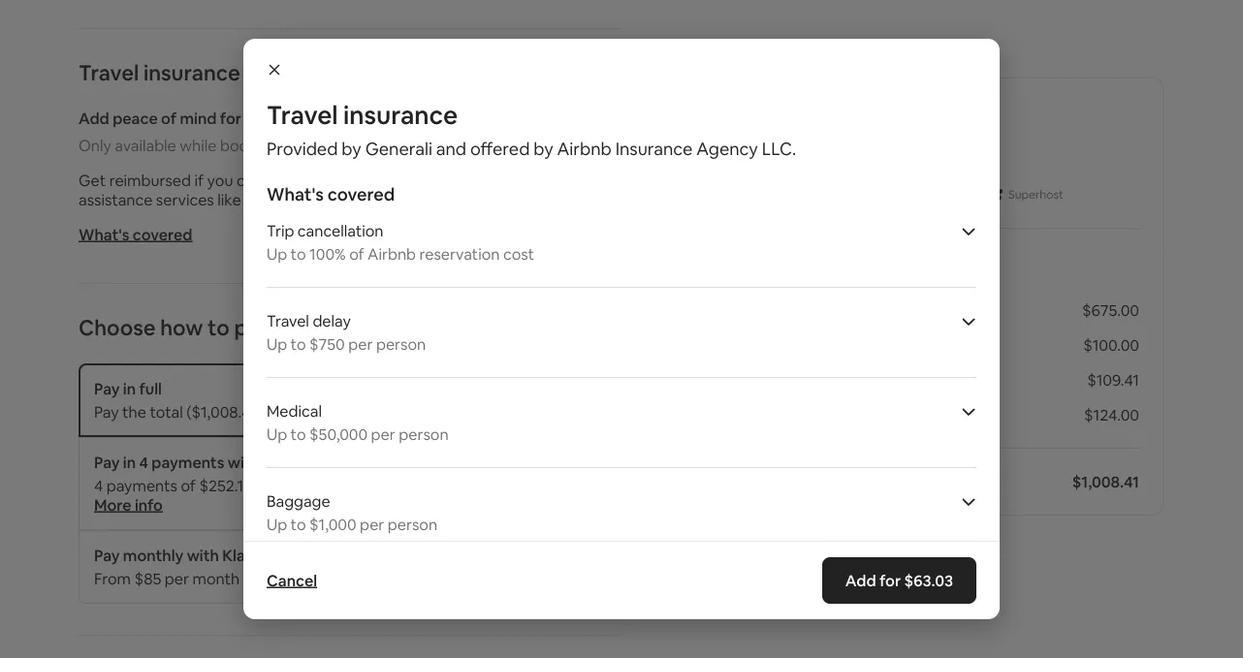 Task type: locate. For each thing, give the bounding box(es) containing it.
2 by from the left
[[534, 138, 553, 160]]

up down the medical
[[267, 424, 287, 444]]

what's covered button
[[79, 224, 192, 244]]

2 vertical spatial person
[[388, 514, 437, 534]]

up left $750
[[267, 334, 287, 354]]

pay for pay monthly with klarna from $85 per month for 12 months. interest may apply.
[[94, 545, 120, 565]]

with
[[228, 452, 260, 472], [187, 545, 219, 565]]

in inside pay in full pay the total ($1,008.41).
[[123, 379, 136, 399]]

pay left the
[[94, 402, 119, 422]]

insurance up mind
[[143, 59, 240, 86]]

more.
[[509, 170, 550, 190]]

and down the offered
[[478, 170, 505, 190]]

2 vertical spatial of
[[181, 476, 196, 496]]

1 horizontal spatial add
[[845, 571, 876, 591]]

you
[[207, 170, 233, 190]]

available
[[115, 135, 176, 155]]

to down trip
[[291, 244, 306, 264]]

service
[[788, 370, 839, 390]]

to down the medical
[[291, 424, 306, 444]]

pay inside pay monthly with klarna from $85 per month for 12 months. interest may apply.
[[94, 545, 120, 565]]

4 up info
[[139, 452, 148, 472]]

3 up from the top
[[267, 424, 287, 444]]

how
[[160, 314, 203, 341]]

0 vertical spatial klarna
[[263, 452, 310, 472]]

choose
[[79, 314, 156, 341]]

person inside medical up to $50,000 per person
[[399, 424, 449, 444]]

insurance up generali at the left top of the page
[[343, 99, 458, 131]]

airbnb down the cancellation
[[368, 244, 416, 264]]

for
[[220, 108, 241, 128], [360, 476, 381, 496], [243, 569, 264, 589], [879, 571, 901, 591]]

payments
[[152, 452, 224, 472], [106, 476, 177, 496]]

100%
[[309, 244, 346, 264]]

to down baggage
[[291, 514, 306, 534]]

and
[[436, 138, 466, 160], [478, 170, 505, 190]]

monthly
[[123, 545, 183, 565]]

with up month
[[187, 545, 219, 565]]

of left $252.10
[[181, 476, 196, 496]]

fee
[[842, 370, 866, 390]]

2 up from the top
[[267, 334, 287, 354]]

klarna up 12
[[222, 545, 269, 565]]

pay left full
[[94, 379, 120, 399]]

0 horizontal spatial with
[[187, 545, 219, 565]]

to inside medical up to $50,000 per person
[[291, 424, 306, 444]]

$63.03
[[245, 108, 294, 128], [904, 571, 953, 591]]

may
[[406, 569, 436, 589]]

in for 4
[[123, 452, 136, 472]]

0 horizontal spatial airbnb
[[368, 244, 416, 264]]

1 horizontal spatial by
[[534, 138, 553, 160]]

1 vertical spatial of
[[349, 244, 364, 264]]

if
[[194, 170, 204, 190]]

1 vertical spatial with
[[187, 545, 219, 565]]

travel for travel insurance
[[79, 59, 139, 86]]

1 vertical spatial insurance
[[343, 99, 458, 131]]

by up illness,
[[342, 138, 361, 160]]

to left $750
[[291, 334, 306, 354]]

person down 'weeks.'
[[388, 514, 437, 534]]

payments up the monthly
[[106, 476, 177, 496]]

1 horizontal spatial insurance
[[343, 99, 458, 131]]

person for medical up to $50,000 per person
[[399, 424, 449, 444]]

0 horizontal spatial $63.03
[[245, 108, 294, 128]]

person up 'weeks.'
[[399, 424, 449, 444]]

2 horizontal spatial airbnb
[[736, 370, 785, 390]]

in inside pay in 4 payments with klarna 4 payments of $252.10 every 2 weeks for 6 weeks. interest-free. more info
[[123, 452, 136, 472]]

1 vertical spatial add
[[845, 571, 876, 591]]

0 vertical spatial of
[[161, 108, 177, 128]]

in left full
[[123, 379, 136, 399]]

trip cancellation up to 100% of airbnb reservation cost
[[267, 221, 534, 264]]

up down trip
[[267, 244, 287, 264]]

by up more.
[[534, 138, 553, 160]]

4 left info
[[94, 476, 103, 496]]

0 vertical spatial insurance
[[143, 59, 240, 86]]

0 vertical spatial travel
[[79, 59, 139, 86]]

pay in full pay the total ($1,008.41).
[[94, 379, 265, 422]]

up inside medical up to $50,000 per person
[[267, 424, 287, 444]]

insurance inside travel insurance provided by generali and offered by airbnb insurance agency llc.
[[343, 99, 458, 131]]

2 horizontal spatial of
[[349, 244, 364, 264]]

add inside add peace of mind for $63.03 only available while booking.
[[79, 108, 109, 128]]

due
[[286, 170, 314, 190]]

0 horizontal spatial what's covered
[[79, 224, 192, 244]]

person right $750
[[376, 334, 426, 354]]

$100.00
[[1083, 335, 1139, 355]]

cancellation
[[298, 221, 384, 240]]

for inside pay in 4 payments with klarna 4 payments of $252.10 every 2 weeks for 6 weeks. interest-free. more info
[[360, 476, 381, 496]]

airbnb service fee button
[[736, 370, 866, 390]]

in
[[123, 379, 136, 399], [123, 452, 136, 472]]

pay up from
[[94, 545, 120, 565]]

None radio
[[585, 453, 606, 474], [585, 546, 606, 567], [585, 453, 606, 474], [585, 546, 606, 567]]

up
[[267, 244, 287, 264], [267, 334, 287, 354], [267, 424, 287, 444], [267, 514, 287, 534]]

0 vertical spatial add
[[79, 108, 109, 128]]

per right $750
[[348, 334, 373, 354]]

0 vertical spatial airbnb
[[557, 138, 612, 160]]

travel
[[79, 59, 139, 86], [267, 99, 338, 131], [267, 311, 309, 331]]

airbnb
[[557, 138, 612, 160], [368, 244, 416, 264], [736, 370, 785, 390]]

per right $85
[[165, 569, 189, 589]]

insurance
[[143, 59, 240, 86], [343, 99, 458, 131]]

pay for pay in full pay the total ($1,008.41).
[[94, 379, 120, 399]]

4
[[139, 452, 148, 472], [94, 476, 103, 496]]

1 in from the top
[[123, 379, 136, 399]]

pay inside pay in 4 payments with klarna 4 payments of $252.10 every 2 weeks for 6 weeks. interest-free. more info
[[94, 452, 120, 472]]

travel for travel delay up to $750 per person
[[267, 311, 309, 331]]

plus,
[[553, 170, 585, 190]]

travel up provided
[[267, 99, 338, 131]]

airbnb service fee
[[736, 370, 866, 390]]

1 vertical spatial $63.03
[[904, 571, 953, 591]]

agency
[[697, 138, 758, 160]]

for inside add peace of mind for $63.03 only available while booking.
[[220, 108, 241, 128]]

klarna inside pay in 4 payments with klarna 4 payments of $252.10 every 2 weeks for 6 weeks. interest-free. more info
[[263, 452, 310, 472]]

pay for pay in 4 payments with klarna 4 payments of $252.10 every 2 weeks for 6 weeks. interest-free. more info
[[94, 452, 120, 472]]

per right $50,000
[[371, 424, 395, 444]]

in up more info button
[[123, 452, 136, 472]]

for inside pay monthly with klarna from $85 per month for 12 months. interest may apply.
[[243, 569, 264, 589]]

insurance for travel insurance
[[143, 59, 240, 86]]

travel up peace
[[79, 59, 139, 86]]

and inside get reimbursed if you cancel due to illness, flight delays, and more. plus, get assistance services like emergency help.
[[478, 170, 505, 190]]

more
[[94, 495, 131, 515]]

add for $63.03
[[845, 571, 953, 591]]

1 up from the top
[[267, 244, 287, 264]]

get
[[79, 170, 106, 190]]

1 vertical spatial 4
[[94, 476, 103, 496]]

medical
[[267, 401, 322, 421]]

travel inside travel insurance provided by generali and offered by airbnb insurance agency llc.
[[267, 99, 338, 131]]

1 horizontal spatial airbnb
[[557, 138, 612, 160]]

0 horizontal spatial 4
[[94, 476, 103, 496]]

1 vertical spatial klarna
[[222, 545, 269, 565]]

1 horizontal spatial with
[[228, 452, 260, 472]]

0 vertical spatial in
[[123, 379, 136, 399]]

per inside medical up to $50,000 per person
[[371, 424, 395, 444]]

0 vertical spatial $63.03
[[245, 108, 294, 128]]

up down baggage
[[267, 514, 287, 534]]

3 pay from the top
[[94, 452, 120, 472]]

per right $1,000
[[360, 514, 384, 534]]

airbnb up plus,
[[557, 138, 612, 160]]

per
[[348, 334, 373, 354], [371, 424, 395, 444], [360, 514, 384, 534], [165, 569, 189, 589]]

to right due
[[317, 170, 333, 190]]

0 horizontal spatial add
[[79, 108, 109, 128]]

superhost
[[1009, 187, 1064, 202]]

$109.41
[[1087, 370, 1139, 390]]

up inside travel delay up to $750 per person
[[267, 334, 287, 354]]

1 vertical spatial airbnb
[[368, 244, 416, 264]]

to
[[317, 170, 333, 190], [291, 244, 306, 264], [208, 314, 230, 341], [291, 334, 306, 354], [291, 424, 306, 444], [291, 514, 306, 534]]

0 horizontal spatial of
[[161, 108, 177, 128]]

klarna up every
[[263, 452, 310, 472]]

airbnb inside travel insurance provided by generali and offered by airbnb insurance agency llc.
[[557, 138, 612, 160]]

pay up more
[[94, 452, 120, 472]]

1 horizontal spatial 4
[[139, 452, 148, 472]]

with up $252.10
[[228, 452, 260, 472]]

to left pay
[[208, 314, 230, 341]]

0 vertical spatial person
[[376, 334, 426, 354]]

travel inside travel delay up to $750 per person
[[267, 311, 309, 331]]

1 horizontal spatial and
[[478, 170, 505, 190]]

2 in from the top
[[123, 452, 136, 472]]

travel for travel insurance provided by generali and offered by airbnb insurance agency llc.
[[267, 99, 338, 131]]

while
[[180, 135, 217, 155]]

$750
[[309, 334, 345, 354]]

1 vertical spatial travel
[[267, 99, 338, 131]]

what's covered down the assistance
[[79, 224, 192, 244]]

1 horizontal spatial of
[[181, 476, 196, 496]]

up inside baggage up to $1,000 per person
[[267, 514, 287, 534]]

peace
[[113, 108, 158, 128]]

services
[[156, 190, 214, 209]]

by
[[342, 138, 361, 160], [534, 138, 553, 160]]

1 by from the left
[[342, 138, 361, 160]]

klarna
[[263, 452, 310, 472], [222, 545, 269, 565]]

what's covered inside travel insurance coverage details dialog
[[267, 183, 395, 206]]

1 pay from the top
[[94, 379, 120, 399]]

medical up to $50,000 per person
[[267, 401, 449, 444]]

$124.00
[[1084, 405, 1139, 425]]

what's covered
[[267, 183, 395, 206], [79, 224, 192, 244]]

0 horizontal spatial insurance
[[143, 59, 240, 86]]

1 vertical spatial in
[[123, 452, 136, 472]]

delays,
[[426, 170, 475, 190]]

None radio
[[585, 379, 606, 400]]

of down the cancellation
[[349, 244, 364, 264]]

airbnb inside trip cancellation up to 100% of airbnb reservation cost
[[368, 244, 416, 264]]

4 pay from the top
[[94, 545, 120, 565]]

per inside travel delay up to $750 per person
[[348, 334, 373, 354]]

what's covered up the cancellation
[[267, 183, 395, 206]]

0 horizontal spatial by
[[342, 138, 361, 160]]

person inside baggage up to $1,000 per person
[[388, 514, 437, 534]]

help.
[[329, 190, 363, 209]]

travel left delay
[[267, 311, 309, 331]]

add inside button
[[845, 571, 876, 591]]

person
[[376, 334, 426, 354], [399, 424, 449, 444], [388, 514, 437, 534]]

2 vertical spatial travel
[[267, 311, 309, 331]]

payments up $252.10
[[152, 452, 224, 472]]

of left mind
[[161, 108, 177, 128]]

0 vertical spatial what's covered
[[267, 183, 395, 206]]

pay
[[94, 379, 120, 399], [94, 402, 119, 422], [94, 452, 120, 472], [94, 545, 120, 565]]

4 up from the top
[[267, 514, 287, 534]]

of
[[161, 108, 177, 128], [349, 244, 364, 264], [181, 476, 196, 496]]

illness,
[[336, 170, 382, 190]]

$50,000
[[309, 424, 368, 444]]

1 horizontal spatial what's covered
[[267, 183, 395, 206]]

1 vertical spatial person
[[399, 424, 449, 444]]

0 vertical spatial and
[[436, 138, 466, 160]]

1 vertical spatial and
[[478, 170, 505, 190]]

and up delays,
[[436, 138, 466, 160]]

airbnb left the service
[[736, 370, 785, 390]]

baggage up to $1,000 per person
[[267, 491, 437, 534]]

1 horizontal spatial $63.03
[[904, 571, 953, 591]]

provided
[[267, 138, 338, 160]]

0 horizontal spatial and
[[436, 138, 466, 160]]

0 vertical spatial with
[[228, 452, 260, 472]]



Task type: describe. For each thing, give the bounding box(es) containing it.
($1,008.41).
[[186, 402, 265, 422]]

and inside travel insurance provided by generali and offered by airbnb insurance agency llc.
[[436, 138, 466, 160]]

the
[[122, 402, 146, 422]]

reservation
[[419, 244, 500, 264]]

$1,008.41
[[1072, 472, 1139, 492]]

$63.03 inside add peace of mind for $63.03 only available while booking.
[[245, 108, 294, 128]]

$252.10
[[199, 476, 253, 496]]

like
[[217, 190, 241, 209]]

1 vertical spatial payments
[[106, 476, 177, 496]]

person inside travel delay up to $750 per person
[[376, 334, 426, 354]]

pay in 4 payments with klarna 4 payments of $252.10 every 2 weeks for 6 weeks. interest-free. more info
[[94, 452, 543, 515]]

total
[[150, 402, 183, 422]]

free.
[[510, 476, 543, 496]]

add for $63.03 button
[[822, 558, 977, 604]]

booking.
[[220, 135, 282, 155]]

for inside button
[[879, 571, 901, 591]]

offered
[[470, 138, 530, 160]]

weeks.
[[397, 476, 446, 496]]

more info button
[[94, 495, 163, 515]]

interest-
[[449, 476, 510, 496]]

emergency
[[244, 190, 326, 209]]

choose how to pay
[[79, 314, 271, 341]]

travel insurance provided by generali and offered by airbnb insurance agency llc.
[[267, 99, 796, 160]]

to inside trip cancellation up to 100% of airbnb reservation cost
[[291, 244, 306, 264]]

get
[[589, 170, 613, 190]]

6
[[384, 476, 393, 496]]

month
[[193, 569, 240, 589]]

pay monthly with klarna from $85 per month for 12 months. interest may apply.
[[94, 545, 481, 589]]

$63.03 inside the add for $63.03 button
[[904, 571, 953, 591]]

interest
[[347, 569, 403, 589]]

insurance for travel insurance provided by generali and offered by airbnb insurance agency llc.
[[343, 99, 458, 131]]

cancel button
[[257, 561, 327, 600]]

months.
[[286, 569, 344, 589]]

get reimbursed if you cancel due to illness, flight delays, and more. plus, get assistance services like emergency help.
[[79, 170, 613, 209]]

klarna inside pay monthly with klarna from $85 per month for 12 months. interest may apply.
[[222, 545, 269, 565]]

2 vertical spatial airbnb
[[736, 370, 785, 390]]

2
[[299, 476, 308, 496]]

up inside trip cancellation up to 100% of airbnb reservation cost
[[267, 244, 287, 264]]

reimbursed
[[109, 170, 191, 190]]

flight
[[385, 170, 423, 190]]

$85
[[134, 569, 161, 589]]

to inside get reimbursed if you cancel due to illness, flight delays, and more. plus, get assistance services like emergency help.
[[317, 170, 333, 190]]

to inside travel delay up to $750 per person
[[291, 334, 306, 354]]

$1,000
[[309, 514, 356, 534]]

delay
[[313, 311, 351, 331]]

$675.00
[[1082, 300, 1139, 320]]

person for baggage up to $1,000 per person
[[388, 514, 437, 534]]

of inside add peace of mind for $63.03 only available while booking.
[[161, 108, 177, 128]]

full
[[139, 379, 162, 399]]

only
[[79, 135, 111, 155]]

from
[[94, 569, 131, 589]]

pay
[[234, 314, 271, 341]]

weeks
[[311, 476, 357, 496]]

mind
[[180, 108, 217, 128]]

1 vertical spatial what's covered
[[79, 224, 192, 244]]

assistance
[[79, 190, 153, 209]]

0 vertical spatial payments
[[152, 452, 224, 472]]

info
[[135, 495, 163, 515]]

12
[[267, 569, 282, 589]]

apply.
[[440, 569, 481, 589]]

travel insurance coverage details dialog
[[243, 39, 1000, 658]]

trip
[[267, 221, 294, 240]]

per inside pay monthly with klarna from $85 per month for 12 months. interest may apply.
[[165, 569, 189, 589]]

to inside baggage up to $1,000 per person
[[291, 514, 306, 534]]

cost
[[503, 244, 534, 264]]

add for add peace of mind for $63.03 only available while booking.
[[79, 108, 109, 128]]

of inside trip cancellation up to 100% of airbnb reservation cost
[[349, 244, 364, 264]]

0 vertical spatial 4
[[139, 452, 148, 472]]

per inside baggage up to $1,000 per person
[[360, 514, 384, 534]]

in for full
[[123, 379, 136, 399]]

cancel
[[267, 571, 317, 591]]

with inside pay monthly with klarna from $85 per month for 12 months. interest may apply.
[[187, 545, 219, 565]]

travel insurance
[[79, 59, 240, 86]]

of inside pay in 4 payments with klarna 4 payments of $252.10 every 2 weeks for 6 weeks. interest-free. more info
[[181, 476, 196, 496]]

llc.
[[762, 138, 796, 160]]

travel delay up to $750 per person
[[267, 311, 426, 354]]

2 pay from the top
[[94, 402, 119, 422]]

insurance
[[615, 138, 693, 160]]

with inside pay in 4 payments with klarna 4 payments of $252.10 every 2 weeks for 6 weeks. interest-free. more info
[[228, 452, 260, 472]]

baggage
[[267, 491, 330, 511]]

add for add for $63.03
[[845, 571, 876, 591]]

every
[[256, 476, 296, 496]]

generali
[[365, 138, 432, 160]]

cancel
[[237, 170, 283, 190]]

add peace of mind for $63.03 only available while booking.
[[79, 108, 294, 155]]



Task type: vqa. For each thing, say whether or not it's contained in the screenshot.
the partial
no



